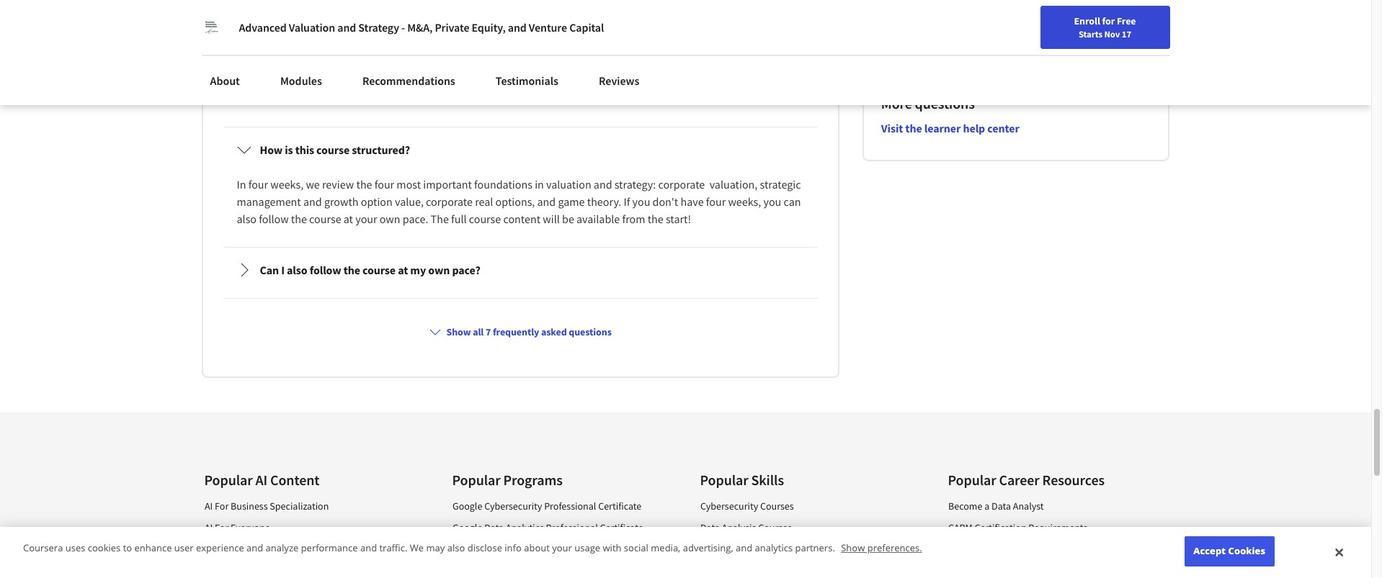 Task type: vqa. For each thing, say whether or not it's contained in the screenshot.


Task type: locate. For each thing, give the bounding box(es) containing it.
1 horizontal spatial career
[[1228, 17, 1255, 30]]

0 vertical spatial your
[[1186, 17, 1205, 30]]

follow right 'i'
[[310, 263, 341, 278]]

1 vertical spatial questions
[[915, 95, 975, 113]]

17
[[1122, 28, 1132, 40]]

certificate
[[598, 501, 641, 514], [600, 522, 643, 535], [506, 558, 550, 571]]

own inside dropdown button
[[428, 263, 450, 278]]

2 vertical spatial professional
[[452, 558, 504, 571]]

the inside dropdown button
[[344, 263, 360, 278]]

m&a,
[[407, 20, 433, 35]]

1 horizontal spatial you
[[764, 195, 782, 209]]

list for programs
[[452, 500, 659, 579]]

capm
[[948, 522, 973, 535]]

1 horizontal spatial own
[[428, 263, 450, 278]]

can i also follow the course at my own pace?
[[260, 263, 481, 278]]

cybersecurity up analysis
[[700, 501, 758, 514]]

strategic
[[760, 178, 801, 192]]

and left 'strategy'
[[338, 20, 356, 35]]

ai left product
[[204, 544, 213, 557]]

0 horizontal spatial questions
[[353, 6, 438, 32]]

1 horizontal spatial show
[[841, 542, 865, 555]]

career
[[1228, 17, 1255, 30], [999, 472, 1040, 490]]

equity,
[[472, 20, 506, 35]]

specialization for ai for business specialization
[[269, 501, 329, 514]]

courses down data analysis courses link
[[756, 544, 790, 557]]

1 vertical spatial follow
[[310, 263, 341, 278]]

0 vertical spatial at
[[344, 212, 353, 227]]

3 list from the left
[[700, 500, 907, 579]]

popular up the cybersecurity courses link
[[700, 472, 749, 490]]

list containing google cybersecurity professional certificate
[[452, 500, 659, 579]]

specialization down opens in a new tab icon
[[307, 544, 367, 557]]

own down the option
[[380, 212, 401, 227]]

certification
[[975, 522, 1027, 535]]

0 vertical spatial follow
[[259, 212, 289, 227]]

popular for popular programs
[[452, 472, 501, 490]]

asked right frequently
[[541, 326, 567, 339]]

my
[[410, 263, 426, 278]]

1 vertical spatial show
[[841, 542, 865, 555]]

cybersecurity up analytics
[[484, 501, 542, 514]]

traffic.
[[380, 542, 408, 555]]

professional inside google digital marketing & e-commerce professional certificate
[[452, 558, 504, 571]]

2 vertical spatial questions
[[569, 326, 612, 339]]

is
[[285, 143, 293, 157]]

0 vertical spatial certificate
[[598, 501, 641, 514]]

0 vertical spatial show
[[447, 326, 471, 339]]

also
[[237, 212, 257, 227], [287, 263, 308, 278], [447, 542, 465, 555]]

for for everyone
[[215, 522, 228, 535]]

footer containing popular ai content
[[0, 413, 1372, 579]]

may
[[426, 542, 445, 555]]

0 vertical spatial for
[[215, 501, 228, 514]]

specialization down the content
[[269, 501, 329, 514]]

1 vertical spatial own
[[428, 263, 450, 278]]

frequently asked questions
[[201, 6, 438, 32]]

the left 'my'
[[344, 263, 360, 278]]

2 horizontal spatial your
[[1186, 17, 1205, 30]]

list for skills
[[700, 500, 907, 579]]

professional up google data analytics professional certificate link
[[544, 501, 596, 514]]

how is this course structured?
[[260, 143, 410, 157]]

about link
[[201, 65, 249, 97]]

data analysis courses link
[[700, 522, 792, 535]]

google inside google digital marketing & e-commerce professional certificate
[[452, 544, 482, 557]]

ai up experience
[[204, 522, 213, 535]]

start!
[[666, 212, 691, 227]]

and down we
[[303, 195, 322, 209]]

1 vertical spatial corporate
[[426, 195, 473, 209]]

popular left programs
[[452, 472, 501, 490]]

data left science
[[700, 544, 720, 557]]

and left traffic. in the left of the page
[[360, 542, 377, 555]]

corporate down important
[[426, 195, 473, 209]]

analyst
[[1013, 501, 1044, 514]]

2 list from the left
[[452, 500, 659, 579]]

0 vertical spatial also
[[237, 212, 257, 227]]

at
[[344, 212, 353, 227], [398, 263, 408, 278]]

you right if
[[633, 195, 650, 209]]

course left 'my'
[[363, 263, 396, 278]]

weeks, down valuation,
[[728, 195, 761, 209]]

skills
[[751, 472, 784, 490]]

frequently
[[493, 326, 539, 339]]

your down google data analytics professional certificate
[[552, 542, 572, 555]]

career up "analyst"
[[999, 472, 1040, 490]]

0 vertical spatial own
[[380, 212, 401, 227]]

also right 'i'
[[287, 263, 308, 278]]

enroll
[[1074, 14, 1101, 27]]

and up theory.
[[594, 178, 612, 192]]

show right partners.
[[841, 542, 865, 555]]

you
[[633, 195, 650, 209], [764, 195, 782, 209]]

list for ai
[[204, 500, 411, 579]]

coursera
[[23, 542, 63, 555]]

2 vertical spatial courses
[[756, 544, 790, 557]]

1 horizontal spatial follow
[[310, 263, 341, 278]]

show all 7 frequently asked questions
[[447, 326, 612, 339]]

and up will
[[537, 195, 556, 209]]

the down 'don't'
[[648, 212, 664, 227]]

popular up become
[[948, 472, 997, 490]]

become a data analyst
[[948, 501, 1044, 514]]

a
[[985, 501, 990, 514]]

list containing ai for business specialization
[[204, 500, 411, 579]]

1 vertical spatial courses
[[758, 522, 792, 535]]

questions
[[353, 6, 438, 32], [915, 95, 975, 113], [569, 326, 612, 339]]

popular up business
[[204, 472, 253, 490]]

course inside dropdown button
[[363, 263, 396, 278]]

uses
[[65, 542, 85, 555]]

four
[[248, 178, 268, 192], [375, 178, 394, 192], [706, 195, 726, 209]]

7
[[486, 326, 491, 339]]

testimonials
[[496, 74, 559, 88]]

4 list from the left
[[948, 500, 1154, 579]]

1 popular from the left
[[204, 472, 253, 490]]

2 google from the top
[[452, 522, 482, 535]]

0 horizontal spatial follow
[[259, 212, 289, 227]]

private
[[435, 20, 470, 35]]

1 horizontal spatial questions
[[569, 326, 612, 339]]

content
[[503, 212, 541, 227]]

follow down management
[[259, 212, 289, 227]]

0 vertical spatial specialization
[[269, 501, 329, 514]]

professional down coursera uses cookies to enhance user experience and analyze performance and traffic. we may also disclose info about your usage with social media, advertising, and analytics partners. show preferences.
[[452, 558, 504, 571]]

also down management
[[237, 212, 257, 227]]

1 cybersecurity from the left
[[484, 501, 542, 514]]

at inside dropdown button
[[398, 263, 408, 278]]

course inside 'dropdown button'
[[317, 143, 350, 157]]

0 horizontal spatial you
[[633, 195, 650, 209]]

1 for from the top
[[215, 501, 228, 514]]

2 for from the top
[[215, 522, 228, 535]]

0 horizontal spatial also
[[237, 212, 257, 227]]

questions inside "show all 7 frequently asked questions" dropdown button
[[569, 326, 612, 339]]

for up experience
[[215, 522, 228, 535]]

list
[[204, 500, 411, 579], [452, 500, 659, 579], [700, 500, 907, 579], [948, 500, 1154, 579]]

list containing cybersecurity courses
[[700, 500, 907, 579]]

courses for data analysis courses
[[758, 522, 792, 535]]

weeks, up management
[[271, 178, 304, 192]]

data science courses
[[700, 544, 790, 557]]

testimonials link
[[487, 65, 567, 97]]

course right this
[[317, 143, 350, 157]]

at left 'my'
[[398, 263, 408, 278]]

visit
[[882, 121, 903, 136]]

2 horizontal spatial questions
[[915, 95, 975, 113]]

1 vertical spatial for
[[215, 522, 228, 535]]

list for career
[[948, 500, 1154, 579]]

0 horizontal spatial asked
[[299, 6, 350, 32]]

0 horizontal spatial show
[[447, 326, 471, 339]]

course down growth
[[309, 212, 341, 227]]

corporate up have
[[658, 178, 705, 192]]

0 vertical spatial career
[[1228, 17, 1255, 30]]

1 horizontal spatial at
[[398, 263, 408, 278]]

follow inside dropdown button
[[310, 263, 341, 278]]

google for google digital marketing & e-commerce professional certificate
[[452, 544, 482, 557]]

1 list from the left
[[204, 500, 411, 579]]

requirements
[[1029, 522, 1088, 535]]

professional
[[544, 501, 596, 514], [546, 522, 598, 535], [452, 558, 504, 571]]

professional up e-
[[546, 522, 598, 535]]

0 horizontal spatial cybersecurity
[[484, 501, 542, 514]]

1 horizontal spatial cybersecurity
[[700, 501, 758, 514]]

at down growth
[[344, 212, 353, 227]]

1 horizontal spatial also
[[287, 263, 308, 278]]

1 google from the top
[[452, 501, 482, 514]]

coursera uses cookies to enhance user experience and analyze performance and traffic. we may also disclose info about your usage with social media, advertising, and analytics partners. show preferences.
[[23, 542, 922, 555]]

we
[[306, 178, 320, 192]]

your inside in four weeks, we review the four most important foundations in valuation and strategy: corporate  valuation, strategic management and growth option value, corporate real options, and game theory. if you don't have four weeks, you can also follow the course at your own pace. the full course content will be available from the start!
[[356, 212, 377, 227]]

0 vertical spatial weeks,
[[271, 178, 304, 192]]

ai for business specialization link
[[204, 501, 329, 514]]

you down strategic
[[764, 195, 782, 209]]

everyone
[[230, 522, 270, 535]]

valuation
[[546, 178, 592, 192]]

2 vertical spatial also
[[447, 542, 465, 555]]

accept cookies
[[1194, 545, 1266, 558]]

1 horizontal spatial weeks,
[[728, 195, 761, 209]]

2 popular from the left
[[452, 472, 501, 490]]

your right find
[[1186, 17, 1205, 30]]

0 vertical spatial google
[[452, 501, 482, 514]]

reviews link
[[590, 65, 648, 97]]

four right have
[[706, 195, 726, 209]]

0 vertical spatial courses
[[760, 501, 794, 514]]

for
[[215, 501, 228, 514], [215, 522, 228, 535]]

we
[[410, 542, 424, 555]]

1 vertical spatial certificate
[[600, 522, 643, 535]]

2 vertical spatial google
[[452, 544, 482, 557]]

4 popular from the left
[[948, 472, 997, 490]]

0 horizontal spatial career
[[999, 472, 1040, 490]]

analytics
[[755, 542, 793, 555]]

game
[[558, 195, 585, 209]]

0 horizontal spatial four
[[248, 178, 268, 192]]

for up ai for everyone link
[[215, 501, 228, 514]]

in four weeks, we review the four most important foundations in valuation and strategy: corporate  valuation, strategic management and growth option value, corporate real options, and game theory. if you don't have four weeks, you can also follow the course at your own pace. the full course content will be available from the start!
[[237, 178, 804, 227]]

preferences.
[[868, 542, 922, 555]]

show
[[447, 326, 471, 339], [841, 542, 865, 555]]

courses up the analytics
[[758, 522, 792, 535]]

popular for popular skills
[[700, 472, 749, 490]]

accept
[[1194, 545, 1226, 558]]

four right in
[[248, 178, 268, 192]]

for for business
[[215, 501, 228, 514]]

own right 'my'
[[428, 263, 450, 278]]

&
[[557, 544, 564, 557]]

list containing become a data analyst
[[948, 500, 1154, 579]]

ai product management specialization
[[204, 544, 367, 557]]

analytics
[[506, 522, 544, 535]]

ai up ai for everyone link
[[204, 501, 213, 514]]

1 vertical spatial asked
[[541, 326, 567, 339]]

popular programs
[[452, 472, 563, 490]]

0 horizontal spatial corporate
[[426, 195, 473, 209]]

1 vertical spatial your
[[356, 212, 377, 227]]

1 vertical spatial at
[[398, 263, 408, 278]]

3 popular from the left
[[700, 472, 749, 490]]

asked left 'strategy'
[[299, 6, 350, 32]]

career inside footer
[[999, 472, 1040, 490]]

the up the option
[[356, 178, 372, 192]]

1 vertical spatial career
[[999, 472, 1040, 490]]

None search field
[[205, 9, 551, 38]]

1 vertical spatial google
[[452, 522, 482, 535]]

2 horizontal spatial also
[[447, 542, 465, 555]]

new
[[1207, 17, 1226, 30]]

courses down skills
[[760, 501, 794, 514]]

1 horizontal spatial asked
[[541, 326, 567, 339]]

0 vertical spatial professional
[[544, 501, 596, 514]]

footer
[[0, 413, 1372, 579]]

1 vertical spatial also
[[287, 263, 308, 278]]

growth
[[324, 195, 359, 209]]

i
[[281, 263, 285, 278]]

show left all
[[447, 326, 471, 339]]

ai for business specialization
[[204, 501, 329, 514]]

0 horizontal spatial own
[[380, 212, 401, 227]]

3 google from the top
[[452, 544, 482, 557]]

also right the may
[[447, 542, 465, 555]]

courses
[[760, 501, 794, 514], [758, 522, 792, 535], [756, 544, 790, 557]]

1 vertical spatial specialization
[[307, 544, 367, 557]]

0 horizontal spatial at
[[344, 212, 353, 227]]

1 horizontal spatial your
[[552, 542, 572, 555]]

1 horizontal spatial corporate
[[658, 178, 705, 192]]

can i also follow the course at my own pace? button
[[225, 250, 816, 291]]

science
[[722, 544, 754, 557]]

2 vertical spatial certificate
[[506, 558, 550, 571]]

0 vertical spatial asked
[[299, 6, 350, 32]]

opens in a new tab image
[[363, 505, 374, 516]]

popular for popular career resources
[[948, 472, 997, 490]]

2 horizontal spatial four
[[706, 195, 726, 209]]

0 horizontal spatial your
[[356, 212, 377, 227]]

data science courses link
[[700, 544, 790, 557]]

four up the option
[[375, 178, 394, 192]]

career right new at the right top of the page
[[1228, 17, 1255, 30]]

your down the option
[[356, 212, 377, 227]]

more questions
[[882, 95, 975, 113]]

also inside dropdown button
[[287, 263, 308, 278]]

course down 'real'
[[469, 212, 501, 227]]

how is this course structured? button
[[225, 130, 816, 170]]

product
[[215, 544, 248, 557]]

1 horizontal spatial four
[[375, 178, 394, 192]]



Task type: describe. For each thing, give the bounding box(es) containing it.
ai for business
[[204, 501, 213, 514]]

become a data analyst link
[[948, 501, 1044, 514]]

google cybersecurity professional certificate link
[[452, 501, 641, 514]]

social
[[624, 542, 649, 555]]

1 vertical spatial weeks,
[[728, 195, 761, 209]]

center
[[988, 121, 1020, 136]]

learner
[[925, 121, 961, 136]]

show preferences. link
[[841, 542, 922, 555]]

ai for everyone
[[204, 522, 213, 535]]

accept cookies button
[[1185, 537, 1275, 567]]

own inside in four weeks, we review the four most important foundations in valuation and strategy: corporate  valuation, strategic management and growth option value, corporate real options, and game theory. if you don't have four weeks, you can also follow the course at your own pace. the full course content will be available from the start!
[[380, 212, 401, 227]]

capital
[[570, 20, 604, 35]]

more
[[882, 95, 912, 113]]

courses for data science courses
[[756, 544, 790, 557]]

-
[[402, 20, 405, 35]]

visit the learner help center
[[882, 121, 1020, 136]]

google for google data analytics professional certificate
[[452, 522, 482, 535]]

erasmus university rotterdam image
[[201, 17, 222, 37]]

popular skills
[[700, 472, 784, 490]]

data analysis courses
[[700, 522, 792, 535]]

pace?
[[452, 263, 481, 278]]

for
[[1103, 14, 1115, 27]]

certificate inside google digital marketing & e-commerce professional certificate
[[506, 558, 550, 571]]

analyze
[[266, 542, 299, 555]]

also inside in four weeks, we review the four most important foundations in valuation and strategy: corporate  valuation, strategic management and growth option value, corporate real options, and game theory. if you don't have four weeks, you can also follow the course at your own pace. the full course content will be available from the start!
[[237, 212, 257, 227]]

0 vertical spatial corporate
[[658, 178, 705, 192]]

about
[[210, 74, 240, 88]]

can
[[260, 263, 279, 278]]

strategy
[[358, 20, 399, 35]]

help
[[963, 121, 986, 136]]

become
[[948, 501, 982, 514]]

show all 7 frequently asked questions button
[[424, 320, 618, 346]]

from
[[622, 212, 646, 227]]

recommendations link
[[354, 65, 464, 97]]

google cybersecurity professional certificate
[[452, 501, 641, 514]]

management
[[250, 544, 305, 557]]

and down data analysis courses link
[[736, 542, 753, 555]]

options,
[[496, 195, 535, 209]]

full
[[451, 212, 467, 227]]

popular ai content
[[204, 472, 320, 490]]

frequently
[[201, 6, 295, 32]]

0 vertical spatial questions
[[353, 6, 438, 32]]

ai product management specialization link
[[204, 544, 367, 557]]

how
[[260, 143, 283, 157]]

capm certification requirements link
[[948, 522, 1088, 535]]

data up 'advertising,'
[[700, 522, 720, 535]]

programs
[[504, 472, 563, 490]]

available
[[577, 212, 620, 227]]

most
[[397, 178, 421, 192]]

google for google cybersecurity professional certificate
[[452, 501, 482, 514]]

asked inside dropdown button
[[541, 326, 567, 339]]

collapsed list
[[220, 74, 821, 531]]

ai up 'ai for business specialization'
[[256, 472, 268, 490]]

ai for everyone link
[[204, 522, 270, 535]]

pace.
[[403, 212, 428, 227]]

find your new career link
[[1158, 14, 1263, 32]]

info
[[505, 542, 522, 555]]

be
[[562, 212, 574, 227]]

2 cybersecurity from the left
[[700, 501, 758, 514]]

user
[[174, 542, 194, 555]]

option
[[361, 195, 393, 209]]

capm certification requirements
[[948, 522, 1088, 535]]

find your new career
[[1165, 17, 1255, 30]]

cybersecurity courses
[[700, 501, 794, 514]]

the down management
[[291, 212, 307, 227]]

management
[[237, 195, 301, 209]]

google data analytics professional certificate link
[[452, 522, 643, 535]]

if
[[624, 195, 630, 209]]

and right equity,
[[508, 20, 527, 35]]

popular for popular ai content
[[204, 472, 253, 490]]

partners.
[[795, 542, 835, 555]]

in
[[535, 178, 544, 192]]

show inside "show all 7 frequently asked questions" dropdown button
[[447, 326, 471, 339]]

advanced valuation and strategy - m&a, private equity, and venture capital
[[239, 20, 604, 35]]

value,
[[395, 195, 424, 209]]

enroll for free starts nov 17
[[1074, 14, 1136, 40]]

2 vertical spatial your
[[552, 542, 572, 555]]

this
[[295, 143, 314, 157]]

specialization for ai product management specialization
[[307, 544, 367, 557]]

cybersecurity courses link
[[700, 501, 794, 514]]

ai for management
[[204, 544, 213, 557]]

2 you from the left
[[764, 195, 782, 209]]

1 vertical spatial professional
[[546, 522, 598, 535]]

data up digital
[[484, 522, 504, 535]]

cookies
[[1229, 545, 1266, 558]]

have
[[681, 195, 704, 209]]

enhance
[[134, 542, 172, 555]]

structured?
[[352, 143, 410, 157]]

disclose
[[468, 542, 502, 555]]

and down everyone
[[247, 542, 263, 555]]

the right visit
[[906, 121, 922, 136]]

with
[[603, 542, 622, 555]]

your inside find your new career link
[[1186, 17, 1205, 30]]

venture
[[529, 20, 567, 35]]

real
[[475, 195, 493, 209]]

marketing
[[513, 544, 555, 557]]

digital
[[484, 544, 511, 557]]

theory.
[[587, 195, 622, 209]]

advertising,
[[683, 542, 734, 555]]

0 horizontal spatial weeks,
[[271, 178, 304, 192]]

valuation,
[[710, 178, 758, 192]]

1 you from the left
[[633, 195, 650, 209]]

follow inside in four weeks, we review the four most important foundations in valuation and strategy: corporate  valuation, strategic management and growth option value, corporate real options, and game theory. if you don't have four weeks, you can also follow the course at your own pace. the full course content will be available from the start!
[[259, 212, 289, 227]]

foundations
[[474, 178, 533, 192]]

the
[[431, 212, 449, 227]]

ai for everyone
[[204, 522, 270, 535]]

all
[[473, 326, 484, 339]]

modules link
[[272, 65, 331, 97]]

at inside in four weeks, we review the four most important foundations in valuation and strategy: corporate  valuation, strategic management and growth option value, corporate real options, and game theory. if you don't have four weeks, you can also follow the course at your own pace. the full course content will be available from the start!
[[344, 212, 353, 227]]

data right a
[[992, 501, 1011, 514]]

google digital marketing & e-commerce professional certificate link
[[452, 544, 619, 571]]

business
[[230, 501, 267, 514]]

will
[[543, 212, 560, 227]]



